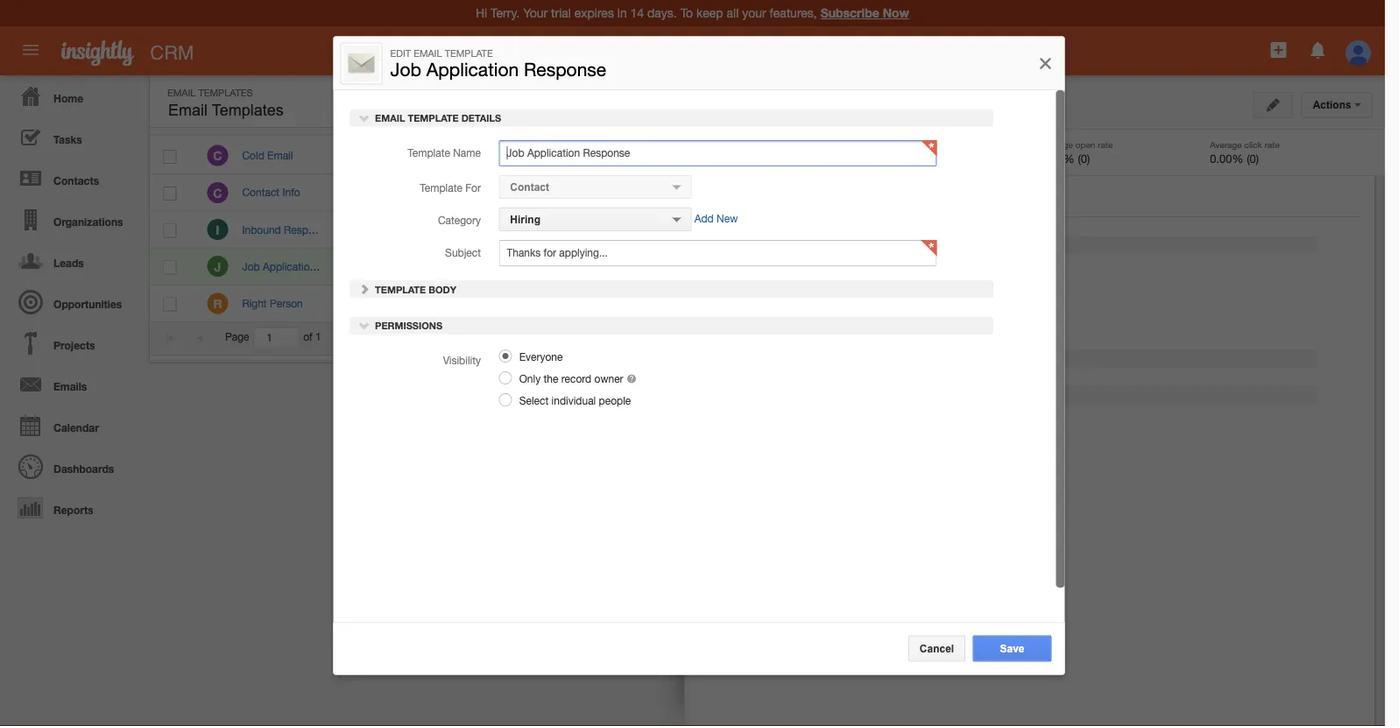 Task type: vqa. For each thing, say whether or not it's contained in the screenshot.
us.'s "1:34"
no



Task type: locate. For each thing, give the bounding box(es) containing it.
0 vertical spatial thanks
[[349, 186, 383, 199]]

1 (0) from the left
[[1078, 152, 1090, 165]]

right
[[466, 297, 487, 309]]

Search this list... text field
[[711, 88, 909, 114]]

1 left chevron down image
[[315, 331, 321, 343]]

hiring right us.
[[510, 213, 540, 225]]

1 vertical spatial new
[[716, 212, 737, 224]]

terry turtle link for do you have time to connect?
[[456, 149, 508, 162]]

for
[[386, 186, 399, 199], [386, 223, 399, 236], [892, 323, 905, 335]]

subject down us.
[[445, 246, 480, 258]]

1 - 5 of 5 items
[[1030, 331, 1101, 343]]

5 left items
[[1067, 331, 1073, 343]]

for left applying...
[[892, 323, 905, 335]]

c row
[[150, 138, 1117, 174], [150, 174, 1117, 211]]

application inside edit email template job application response
[[426, 58, 519, 80]]

2 turtle from the top
[[482, 186, 508, 199]]

5 terry from the top
[[456, 297, 479, 309]]

terry turtle inside j row
[[456, 260, 508, 273]]

1 turtle from the top
[[482, 149, 508, 162]]

contact
[[510, 181, 549, 192], [242, 186, 280, 199], [695, 223, 732, 236], [695, 260, 732, 273], [695, 297, 732, 309]]

thanks for applying...
[[855, 323, 957, 335]]

actions
[[1313, 99, 1354, 111]]

leads link
[[4, 240, 140, 281]]

data processing addendum link
[[985, 413, 1117, 425]]

rate right open
[[1098, 139, 1113, 149]]

sales up contact button
[[567, 150, 592, 162]]

1 vertical spatial name
[[453, 146, 480, 158]]

contact cell
[[681, 211, 788, 248], [681, 248, 788, 285], [681, 285, 788, 322]]

16-nov-23 3:07 pm inside j row
[[933, 260, 1026, 273]]

0 horizontal spatial 5
[[1046, 331, 1052, 343]]

job up thanks for applying...
[[855, 265, 873, 277]]

contact cell down add new
[[681, 248, 788, 285]]

sales cell
[[550, 138, 681, 174], [550, 211, 681, 248]]

turtle inside j row
[[482, 260, 508, 273]]

0 horizontal spatial subject
[[349, 113, 387, 125]]

1 vertical spatial 16-nov-23 3:07 pm
[[933, 260, 1026, 273]]

connect?
[[446, 149, 490, 162]]

0 vertical spatial email template details
[[372, 112, 501, 124]]

1 vertical spatial 16-
[[933, 260, 949, 273]]

3 nov- from the top
[[949, 297, 972, 309]]

emails left the sent
[[703, 139, 729, 149]]

rate inside average open rate 0.00% (0)
[[1098, 139, 1113, 149]]

1 16-nov-23 3:07 pm cell from the top
[[920, 138, 1073, 174]]

of down right person link
[[303, 331, 312, 343]]

0.00% inside average open rate 0.00% (0)
[[1041, 152, 1075, 165]]

0.00% down "new email template" link
[[1210, 152, 1244, 165]]

contact cell for j
[[681, 248, 788, 285]]

0 vertical spatial 3:07
[[987, 149, 1007, 162]]

h
[[1131, 230, 1138, 241]]

1 sales cell from the top
[[550, 138, 681, 174]]

details
[[461, 112, 501, 124], [815, 239, 855, 251]]

c link up i link
[[207, 182, 228, 203]]

the down body
[[448, 297, 463, 309]]

5 turtle from the top
[[482, 297, 508, 309]]

turtle for j
[[482, 260, 508, 273]]

sales down general on the top left of the page
[[567, 224, 592, 236]]

3 terry turtle link from the top
[[456, 223, 508, 236]]

j
[[214, 259, 221, 274]]

None radio
[[498, 393, 511, 406]]

3 16-nov-23 3:07 pm from the top
[[933, 297, 1026, 309]]

terry turtle link up for
[[456, 149, 508, 162]]

3:07
[[987, 149, 1007, 162], [987, 260, 1007, 273], [987, 297, 1007, 309]]

thanks inside 'i' row
[[349, 223, 383, 236]]

rate right click
[[1265, 139, 1280, 149]]

1 vertical spatial pm
[[1010, 260, 1026, 273]]

terry turtle inside cell
[[456, 297, 508, 309]]

i
[[216, 222, 219, 237]]

1 vertical spatial templates
[[212, 101, 284, 119]]

1 average from the left
[[1041, 139, 1073, 149]]

23 for j
[[972, 260, 984, 273]]

nov- inside r row
[[949, 297, 972, 309]]

items
[[1076, 331, 1101, 343]]

job up 'have'
[[390, 58, 421, 80]]

for for connecting
[[386, 186, 399, 199]]

1 horizontal spatial emails
[[703, 139, 729, 149]]

0 horizontal spatial (0)
[[1078, 152, 1090, 165]]

3 terry from the top
[[456, 223, 479, 236]]

1 vertical spatial for
[[386, 223, 399, 236]]

turtle for i
[[482, 223, 508, 236]]

to inside r row
[[436, 297, 445, 309]]

terry turtle link for thanks for contacting us.
[[456, 223, 508, 236]]

hiring
[[510, 213, 540, 225], [1154, 230, 1181, 242], [567, 261, 594, 273]]

1 horizontal spatial the
[[543, 372, 558, 384]]

email template details up time
[[372, 112, 501, 124]]

dashboards link
[[4, 446, 140, 487]]

contact down add new
[[695, 260, 732, 273]]

contact cell down subject text box
[[681, 285, 788, 322]]

1 horizontal spatial of
[[1055, 331, 1064, 343]]

2 rate from the left
[[1265, 139, 1280, 149]]

1 vertical spatial details
[[815, 239, 855, 251]]

23 inside r row
[[972, 297, 984, 309]]

all link
[[493, 37, 546, 69]]

person?
[[489, 297, 528, 309]]

4 turtle from the top
[[482, 260, 508, 273]]

4 terry turtle link from the top
[[456, 260, 508, 273]]

thanks down the thanks for connecting link
[[349, 223, 383, 236]]

android
[[566, 413, 603, 425]]

0% cell
[[788, 138, 920, 174], [788, 248, 920, 285]]

contact button
[[498, 175, 691, 198]]

3 terry turtle from the top
[[456, 260, 508, 273]]

2 average from the left
[[1210, 139, 1242, 149]]

terry turtle link for thanks for connecting
[[456, 186, 508, 199]]

thanks down do
[[349, 186, 383, 199]]

2 vertical spatial pm
[[1010, 297, 1026, 309]]

hiring for hiring cell
[[567, 261, 594, 273]]

Search all data.... text field
[[546, 37, 892, 68]]

pm for j
[[1010, 260, 1026, 273]]

c for contact info
[[213, 186, 222, 200]]

0 vertical spatial c link
[[207, 145, 228, 166]]

0 horizontal spatial 0.00%
[[1041, 152, 1075, 165]]

sent
[[732, 139, 750, 149]]

None checkbox
[[163, 112, 176, 126], [163, 298, 176, 312], [163, 112, 176, 126], [163, 298, 176, 312]]

the inside job application response dialog
[[543, 372, 558, 384]]

open
[[1076, 139, 1095, 149]]

16-nov-23 3:07 pm cell for r
[[920, 285, 1073, 322]]

contact up subject text box
[[695, 223, 732, 236]]

for inside 'i' row
[[386, 223, 399, 236]]

0 vertical spatial pm
[[1010, 149, 1026, 162]]

info
[[282, 186, 300, 199]]

3:07 for c
[[987, 149, 1007, 162]]

2 c from the top
[[213, 186, 222, 200]]

chevron right image
[[358, 283, 370, 295]]

edit email template job application response
[[390, 48, 606, 80]]

0% for c
[[805, 150, 820, 162]]

0 vertical spatial 16-
[[933, 149, 949, 162]]

row
[[150, 102, 1116, 135]]

response
[[524, 58, 606, 80], [881, 97, 963, 119], [284, 223, 331, 236], [318, 260, 366, 273], [932, 265, 979, 277]]

1 vertical spatial you
[[371, 297, 388, 309]]

hiring down sales link
[[1154, 230, 1181, 242]]

contact inside r row
[[695, 297, 732, 309]]

right person link
[[242, 297, 312, 309]]

0 vertical spatial c
[[213, 149, 222, 163]]

you right do
[[366, 149, 383, 162]]

1 vertical spatial thanks
[[349, 223, 383, 236]]

average inside average open rate 0.00% (0)
[[1041, 139, 1073, 149]]

job application response link
[[242, 260, 374, 273]]

16- inside j row
[[933, 260, 949, 273]]

job application response inside j row
[[242, 260, 366, 273]]

1 vertical spatial the
[[543, 372, 558, 384]]

1 vertical spatial email template details
[[726, 239, 855, 251]]

delivered
[[872, 139, 909, 149]]

subject up do
[[349, 113, 387, 125]]

0 vertical spatial details
[[461, 112, 501, 124]]

do
[[349, 149, 363, 162]]

hiring button
[[498, 207, 691, 231]]

0 vertical spatial the
[[448, 297, 463, 309]]

(0) for average click rate 0.00% (0)
[[1247, 152, 1259, 165]]

average
[[1041, 139, 1073, 149], [1210, 139, 1242, 149]]

sales
[[567, 150, 592, 162], [1154, 208, 1179, 219], [567, 224, 592, 236]]

rate inside "average click rate 0.00% (0)"
[[1265, 139, 1280, 149]]

pm inside c row
[[1010, 149, 1026, 162]]

row group
[[150, 138, 1117, 322]]

emails inside emails sent 0
[[703, 139, 729, 149]]

template inside edit email template job application response
[[445, 48, 493, 59]]

0 vertical spatial hiring
[[510, 213, 540, 225]]

sales inside c row
[[567, 150, 592, 162]]

1 0% from the top
[[805, 150, 820, 162]]

hiring inside cell
[[567, 261, 594, 273]]

application down inbound response link
[[263, 260, 316, 273]]

4 terry from the top
[[456, 260, 479, 273]]

2 horizontal spatial name
[[810, 265, 837, 277]]

2 vertical spatial sales
[[567, 224, 592, 236]]

3:07 for j
[[987, 260, 1007, 273]]

1 vertical spatial to
[[436, 297, 445, 309]]

contact info link
[[242, 186, 309, 199]]

1 vertical spatial subject
[[445, 246, 480, 258]]

1 left -
[[1030, 331, 1036, 343]]

contact inside button
[[510, 181, 549, 192]]

1 horizontal spatial subject
[[445, 246, 480, 258]]

job application response dialog
[[333, 36, 1065, 675]]

contact inside j row
[[695, 260, 732, 273]]

(0) down click
[[1247, 152, 1259, 165]]

3 16- from the top
[[933, 297, 949, 309]]

1 horizontal spatial new
[[1210, 95, 1232, 106]]

contact left "info"
[[242, 186, 280, 199]]

1 horizontal spatial details
[[815, 239, 855, 251]]

16-nov-23 3:07 pm cell
[[920, 138, 1073, 174], [920, 248, 1073, 285], [920, 285, 1073, 322]]

hiring inside "button"
[[510, 213, 540, 225]]

1 terry from the top
[[456, 149, 479, 162]]

1 horizontal spatial 5
[[1067, 331, 1073, 343]]

23 inside j row
[[972, 260, 984, 273]]

new up "average click rate 0.00% (0)"
[[1210, 95, 1232, 106]]

0 horizontal spatial rate
[[1098, 139, 1113, 149]]

right
[[242, 297, 267, 309]]

contact cell down lead cell
[[681, 211, 788, 248]]

2 vertical spatial hiring
[[567, 261, 594, 273]]

5
[[1046, 331, 1052, 343], [1067, 331, 1073, 343]]

contact inside 'i' row
[[695, 223, 732, 236]]

application
[[426, 58, 519, 80], [783, 97, 876, 119], [263, 260, 316, 273], [876, 265, 929, 277]]

16- for c
[[933, 149, 949, 162]]

1 rate from the left
[[1098, 139, 1113, 149]]

template for
[[419, 181, 480, 193]]

0%
[[805, 150, 820, 162], [805, 261, 820, 273]]

terry for i
[[456, 223, 479, 236]]

emails for emails
[[53, 380, 87, 392]]

terry inside terry turtle cell
[[456, 297, 479, 309]]

0 vertical spatial subject
[[349, 113, 387, 125]]

3 turtle from the top
[[482, 223, 508, 236]]

0 vertical spatial 0% cell
[[788, 138, 920, 174]]

0 vertical spatial nov-
[[949, 149, 972, 162]]

average left click
[[1210, 139, 1242, 149]]

0 horizontal spatial 1
[[315, 331, 321, 343]]

opportunities
[[53, 298, 122, 310]]

1 of from the left
[[303, 331, 312, 343]]

2 0% from the top
[[805, 261, 820, 273]]

subject inside row
[[349, 113, 387, 125]]

2 terry turtle from the top
[[456, 223, 508, 236]]

for for applying...
[[892, 323, 905, 335]]

1 vertical spatial emails
[[53, 380, 87, 392]]

terry turtle link up right
[[456, 260, 508, 273]]

new right add
[[716, 212, 737, 224]]

average left open
[[1041, 139, 1073, 149]]

2 vertical spatial subject
[[802, 323, 837, 335]]

3:07 inside c row
[[987, 149, 1007, 162]]

1 vertical spatial c
[[213, 186, 222, 200]]

you inside r row
[[371, 297, 388, 309]]

1 horizontal spatial email template details
[[726, 239, 855, 251]]

16- inside c row
[[933, 149, 949, 162]]

delivered 0
[[872, 139, 909, 165]]

i row
[[150, 211, 1117, 248]]

0.00% inside "average click rate 0.00% (0)"
[[1210, 152, 1244, 165]]

pm
[[1010, 149, 1026, 162], [1010, 260, 1026, 273], [1010, 297, 1026, 309]]

response inside 'i' row
[[284, 223, 331, 236]]

1 0% cell from the top
[[788, 138, 920, 174]]

23 inside c row
[[972, 149, 984, 162]]

1 vertical spatial hiring
[[1154, 230, 1181, 242]]

3 16-nov-23 3:07 pm cell from the top
[[920, 285, 1073, 322]]

only the record owner
[[519, 372, 626, 384]]

1 0 from the left
[[703, 152, 710, 165]]

2 vertical spatial 16-
[[933, 297, 949, 309]]

response inside j row
[[318, 260, 366, 273]]

0 horizontal spatial hiring
[[510, 213, 540, 225]]

None radio
[[498, 349, 511, 363], [498, 371, 511, 384], [498, 349, 511, 363], [498, 371, 511, 384]]

2 nov- from the top
[[949, 260, 972, 273]]

0 horizontal spatial name
[[242, 113, 271, 125]]

1 c from the top
[[213, 149, 222, 163]]

contact for r
[[695, 297, 732, 309]]

2 vertical spatial 23
[[972, 297, 984, 309]]

2 terry turtle link from the top
[[456, 186, 508, 199]]

job application response
[[747, 97, 963, 119], [242, 260, 366, 273], [855, 265, 979, 277]]

16-nov-23 3:07 pm
[[933, 149, 1026, 162], [933, 260, 1026, 273], [933, 297, 1026, 309]]

of
[[303, 331, 312, 343], [1055, 331, 1064, 343]]

rate
[[1098, 139, 1113, 149], [1265, 139, 1280, 149]]

3 pm from the top
[[1010, 297, 1026, 309]]

1 horizontal spatial hiring
[[567, 261, 594, 273]]

2 vertical spatial for
[[892, 323, 905, 335]]

1 16- from the top
[[933, 149, 949, 162]]

crm
[[150, 41, 194, 64]]

email template details down add new link
[[726, 239, 855, 251]]

2 16-nov-23 3:07 pm from the top
[[933, 260, 1026, 273]]

0% cell down search this list... text field
[[788, 138, 920, 174]]

row containing name
[[150, 102, 1116, 135]]

to for c
[[434, 149, 443, 162]]

turtle inside terry turtle cell
[[482, 297, 508, 309]]

the right only
[[543, 372, 558, 384]]

1 horizontal spatial 1
[[1030, 331, 1036, 343]]

hiring link
[[1141, 229, 1185, 243]]

none radio inside job application response dialog
[[498, 393, 511, 406]]

sales up hiring link
[[1154, 208, 1179, 219]]

sales inside sales link
[[1154, 208, 1179, 219]]

average inside "average click rate 0.00% (0)"
[[1210, 139, 1242, 149]]

1 c row from the top
[[150, 138, 1117, 174]]

2 vertical spatial nov-
[[949, 297, 972, 309]]

1 nov- from the top
[[949, 149, 972, 162]]

0 vertical spatial 0%
[[805, 150, 820, 162]]

app
[[606, 413, 625, 425]]

record
[[561, 372, 591, 384]]

contact down subject text box
[[695, 297, 732, 309]]

to right time
[[434, 149, 443, 162]]

subject left thanks for applying...
[[802, 323, 837, 335]]

1 vertical spatial 23
[[972, 260, 984, 273]]

16-nov-23 3:07 pm for r
[[933, 297, 1026, 309]]

0 vertical spatial 23
[[972, 149, 984, 162]]

23
[[972, 149, 984, 162], [972, 260, 984, 273], [972, 297, 984, 309]]

for left contacting
[[386, 223, 399, 236]]

4 terry turtle from the top
[[456, 297, 508, 309]]

1 1 from the left
[[315, 331, 321, 343]]

1 contact cell from the top
[[681, 211, 788, 248]]

new email template
[[1210, 95, 1311, 106]]

1 horizontal spatial 0
[[872, 152, 879, 165]]

you right can
[[371, 297, 388, 309]]

2 contact cell from the top
[[681, 248, 788, 285]]

thanks left applying...
[[855, 323, 889, 335]]

0 vertical spatial for
[[386, 186, 399, 199]]

terry turtle for c
[[456, 149, 508, 162]]

2 16-nov-23 3:07 pm cell from the top
[[920, 248, 1073, 285]]

cancel button
[[908, 636, 965, 662]]

terry turtle link down for
[[456, 223, 508, 236]]

email
[[414, 48, 442, 59], [167, 87, 196, 98], [747, 87, 776, 98], [1235, 95, 1263, 106], [168, 101, 208, 119], [375, 112, 405, 124], [267, 149, 293, 162], [1128, 159, 1158, 170], [729, 239, 759, 251]]

organizations
[[53, 215, 123, 228]]

job right j link
[[242, 260, 260, 273]]

you for r
[[371, 297, 388, 309]]

0 vertical spatial template name
[[407, 146, 480, 158]]

1 horizontal spatial rate
[[1265, 139, 1280, 149]]

0% for j
[[805, 261, 820, 273]]

template name inside job application response dialog
[[407, 146, 480, 158]]

0 vertical spatial 16-nov-23 3:07 pm
[[933, 149, 1026, 162]]

2 vertical spatial 16-nov-23 3:07 pm
[[933, 297, 1026, 309]]

thanks for contacting us.
[[349, 223, 468, 236]]

0.00% down show emails image
[[1041, 152, 1075, 165]]

thanks for thanks for connecting terry turtle
[[349, 186, 383, 199]]

email template image
[[701, 85, 736, 120]]

hiring down hiring "button"
[[567, 261, 594, 273]]

2 3:07 from the top
[[987, 260, 1007, 273]]

r
[[213, 296, 222, 311]]

2 0 from the left
[[872, 152, 879, 165]]

0 vertical spatial to
[[434, 149, 443, 162]]

1 vertical spatial 3:07
[[987, 260, 1007, 273]]

1 horizontal spatial 0.00%
[[1210, 152, 1244, 165]]

notifications image
[[1308, 39, 1329, 60]]

emails for emails sent 0
[[703, 139, 729, 149]]

1 vertical spatial sales cell
[[550, 211, 681, 248]]

2 0% cell from the top
[[788, 248, 920, 285]]

16- inside r row
[[933, 297, 949, 309]]

application inside j row
[[263, 260, 316, 273]]

2 of from the left
[[1055, 331, 1064, 343]]

of right -
[[1055, 331, 1064, 343]]

3:07 inside r row
[[987, 297, 1007, 309]]

1 0.00% from the left
[[1041, 152, 1075, 165]]

thanks
[[349, 186, 383, 199], [349, 223, 383, 236], [855, 323, 889, 335]]

c up i link
[[213, 186, 222, 200]]

0% inside j row
[[805, 261, 820, 273]]

0 vertical spatial new
[[1210, 95, 1232, 106]]

general cell
[[550, 174, 681, 211]]

0 horizontal spatial the
[[448, 297, 463, 309]]

rate for average open rate 0.00% (0)
[[1098, 139, 1113, 149]]

you
[[366, 149, 383, 162], [371, 297, 388, 309]]

home
[[53, 92, 83, 104]]

16-nov-23 3:07 pm inside r row
[[933, 297, 1026, 309]]

1 terry turtle from the top
[[456, 149, 508, 162]]

1 terry turtle link from the top
[[456, 149, 508, 162]]

0% inside c row
[[805, 150, 820, 162]]

application up owner
[[426, 58, 519, 80]]

for for contacting
[[386, 223, 399, 236]]

5 right -
[[1046, 331, 1052, 343]]

0 vertical spatial sales cell
[[550, 138, 681, 174]]

0 horizontal spatial 0
[[703, 152, 710, 165]]

1 16-nov-23 3:07 pm from the top
[[933, 149, 1026, 162]]

average open rate 0.00% (0)
[[1041, 139, 1113, 165]]

0 horizontal spatial new
[[716, 212, 737, 224]]

0 vertical spatial you
[[366, 149, 383, 162]]

for
[[465, 181, 480, 193]]

navigation
[[0, 75, 140, 528]]

terry inside 'i' row
[[456, 223, 479, 236]]

email templates email templates
[[167, 87, 284, 119]]

1 vertical spatial 0%
[[805, 261, 820, 273]]

terry inside j row
[[456, 260, 479, 273]]

1 vertical spatial c link
[[207, 182, 228, 203]]

0 vertical spatial emails
[[703, 139, 729, 149]]

0 vertical spatial name
[[242, 113, 271, 125]]

hiring cell
[[550, 248, 681, 285]]

thanks for connecting terry turtle
[[349, 186, 508, 199]]

3:07 inside j row
[[987, 260, 1007, 273]]

2 16- from the top
[[933, 260, 949, 273]]

2 pm from the top
[[1010, 260, 1026, 273]]

terry turtle link up category
[[456, 186, 508, 199]]

rate for average click rate 0.00% (0)
[[1265, 139, 1280, 149]]

templates
[[198, 87, 253, 98], [212, 101, 284, 119]]

contact cell for r
[[681, 285, 788, 322]]

job application response down inbound response link
[[242, 260, 366, 273]]

cold email
[[242, 149, 293, 162]]

show emails image
[[1070, 95, 1091, 106]]

job up the sent
[[747, 97, 778, 119]]

2 (0) from the left
[[1247, 152, 1259, 165]]

projects link
[[4, 322, 140, 364]]

None checkbox
[[163, 150, 176, 164], [163, 187, 176, 201], [163, 224, 176, 238], [163, 261, 176, 275], [163, 150, 176, 164], [163, 187, 176, 201], [163, 224, 176, 238], [163, 261, 176, 275]]

0% cell up thanks for applying...
[[788, 248, 920, 285]]

(0) down open
[[1078, 152, 1090, 165]]

2 0.00% from the left
[[1210, 152, 1244, 165]]

0 horizontal spatial of
[[303, 331, 312, 343]]

c left cold
[[213, 149, 222, 163]]

1 vertical spatial nov-
[[949, 260, 972, 273]]

2 c link from the top
[[207, 182, 228, 203]]

email template details
[[372, 112, 501, 124], [726, 239, 855, 251]]

application up the delivered
[[783, 97, 876, 119]]

email template details inside job application response dialog
[[372, 112, 501, 124]]

body
[[428, 284, 456, 295]]

1 vertical spatial 0% cell
[[788, 248, 920, 285]]

(0) inside average open rate 0.00% (0)
[[1078, 152, 1090, 165]]

thanks for thanks for contacting us.
[[349, 223, 383, 236]]

pm inside j row
[[1010, 260, 1026, 273]]

nov- inside j row
[[949, 260, 972, 273]]

0 horizontal spatial emails
[[53, 380, 87, 392]]

1 c link from the top
[[207, 145, 228, 166]]

add new link
[[694, 212, 737, 224]]

emails up calendar link
[[53, 380, 87, 392]]

2 vertical spatial 3:07
[[987, 297, 1007, 309]]

16-
[[933, 149, 949, 162], [933, 260, 949, 273], [933, 297, 949, 309]]

contact left general on the top left of the page
[[510, 181, 549, 192]]

3 3:07 from the top
[[987, 297, 1007, 309]]

23 for r
[[972, 297, 984, 309]]

terry
[[456, 149, 479, 162], [456, 186, 479, 199], [456, 223, 479, 236], [456, 260, 479, 273], [456, 297, 479, 309]]

3 contact cell from the top
[[681, 285, 788, 322]]

2 23 from the top
[[972, 260, 984, 273]]

0 horizontal spatial email template details
[[372, 112, 501, 124]]

1 horizontal spatial average
[[1210, 139, 1242, 149]]

cell
[[681, 174, 788, 211], [788, 174, 920, 211], [920, 174, 1073, 211], [1073, 174, 1117, 211], [788, 211, 920, 248], [920, 211, 1073, 248], [150, 248, 194, 285], [336, 248, 443, 285], [550, 285, 681, 322], [788, 285, 920, 322], [1073, 285, 1117, 322]]

16-nov-23 3:07 pm for j
[[933, 260, 1026, 273]]

2 horizontal spatial hiring
[[1154, 230, 1181, 242]]

for left connecting
[[386, 186, 399, 199]]

1 horizontal spatial (0)
[[1247, 152, 1259, 165]]

to down body
[[436, 297, 445, 309]]

pm inside r row
[[1010, 297, 1026, 309]]

turtle inside 'i' row
[[482, 223, 508, 236]]

0 horizontal spatial details
[[461, 112, 501, 124]]

0 vertical spatial templates
[[198, 87, 253, 98]]

3 23 from the top
[[972, 297, 984, 309]]

16-nov-23 3:07 pm cell for j
[[920, 248, 1073, 285]]

2 vertical spatial thanks
[[855, 323, 889, 335]]

0% cell for c
[[788, 138, 920, 174]]

1 vertical spatial template name
[[764, 265, 837, 277]]

0.00% for average click rate 0.00% (0)
[[1210, 152, 1244, 165]]

2 sales cell from the top
[[550, 211, 681, 248]]

date
[[975, 113, 998, 125]]

0 vertical spatial sales
[[567, 150, 592, 162]]

c link left cold
[[207, 145, 228, 166]]

terry turtle inside 'i' row
[[456, 223, 508, 236]]

select
[[519, 394, 548, 406]]

(0) inside "average click rate 0.00% (0)"
[[1247, 152, 1259, 165]]

1 3:07 from the top
[[987, 149, 1007, 162]]

1 23 from the top
[[972, 149, 984, 162]]

0 horizontal spatial average
[[1041, 139, 1073, 149]]

0 horizontal spatial template name
[[407, 146, 480, 158]]

1 vertical spatial sales
[[1154, 208, 1179, 219]]

the inside r row
[[448, 297, 463, 309]]

1 pm from the top
[[1010, 149, 1026, 162]]

name inside job application response dialog
[[453, 146, 480, 158]]

nov- for j
[[949, 260, 972, 273]]

0.00% for average open rate 0.00% (0)
[[1041, 152, 1075, 165]]

sales inside 'i' row
[[567, 224, 592, 236]]

contact for i
[[695, 223, 732, 236]]



Task type: describe. For each thing, give the bounding box(es) containing it.
navigation containing home
[[0, 75, 140, 528]]

emails sent 0
[[703, 139, 750, 165]]

16-nov-23 3:07 pm cell for c
[[920, 138, 1073, 174]]

reports
[[53, 504, 93, 516]]

inbound response link
[[242, 223, 340, 236]]

job inside edit email template job application response
[[390, 58, 421, 80]]

Name text field
[[498, 140, 936, 166]]

pm for r
[[1010, 297, 1026, 309]]

2 terry from the top
[[456, 186, 479, 199]]

2 horizontal spatial subject
[[802, 323, 837, 335]]

cancel
[[920, 643, 954, 654]]

subscribe now
[[820, 6, 909, 20]]

s
[[1132, 207, 1138, 219]]

23 for c
[[972, 149, 984, 162]]

sales for i
[[567, 224, 592, 236]]

click
[[1244, 139, 1262, 149]]

have
[[386, 149, 408, 162]]

organizations link
[[4, 199, 140, 240]]

c link for cold email
[[207, 145, 228, 166]]

applying...
[[908, 323, 957, 335]]

job inside j row
[[242, 260, 260, 273]]

calendar
[[53, 421, 99, 434]]

to for r
[[436, 297, 445, 309]]

subscribe now link
[[820, 6, 909, 20]]

average click rate 0.00% (0)
[[1210, 139, 1280, 165]]

contacts link
[[4, 158, 140, 199]]

only
[[519, 372, 540, 384]]

hiring for hiring link
[[1154, 230, 1181, 242]]

contact info
[[242, 186, 300, 199]]

contacts
[[53, 174, 99, 187]]

average for average click rate 0.00% (0)
[[1210, 139, 1242, 149]]

addendum
[[1065, 413, 1117, 425]]

terry for c
[[456, 149, 479, 162]]

category
[[437, 213, 480, 226]]

details inside job application response dialog
[[461, 112, 501, 124]]

record permissions image
[[968, 97, 984, 119]]

can you point me to the right person?
[[349, 297, 528, 309]]

2 vertical spatial name
[[810, 265, 837, 277]]

2 c row from the top
[[150, 174, 1117, 211]]

inbound response
[[242, 223, 331, 236]]

dashboards
[[53, 463, 114, 475]]

of 1
[[303, 331, 321, 343]]

j link
[[207, 256, 228, 277]]

thanks for connecting link
[[349, 186, 454, 199]]

sales link
[[1141, 206, 1182, 220]]

j row
[[150, 248, 1117, 285]]

inbound
[[242, 223, 281, 236]]

lead
[[695, 149, 718, 162]]

save button
[[973, 636, 1052, 662]]

16-nov-23 3:07 pm for c
[[933, 149, 1026, 162]]

subscribe
[[820, 6, 879, 20]]

owner
[[456, 113, 489, 125]]

sales cell for i
[[550, 211, 681, 248]]

response inside edit email template job application response
[[524, 58, 606, 80]]

template body
[[372, 284, 456, 295]]

data
[[985, 413, 1007, 425]]

terry turtle for i
[[456, 223, 508, 236]]

i link
[[207, 219, 228, 240]]

opportunities link
[[4, 281, 140, 322]]

select individual people
[[516, 394, 631, 406]]

job application response up the delivered
[[747, 97, 963, 119]]

do you have time to connect? link
[[349, 149, 490, 162]]

contact for j
[[695, 260, 732, 273]]

categories
[[1215, 159, 1277, 170]]

job application response up thanks for applying...
[[855, 265, 979, 277]]

person
[[270, 297, 303, 309]]

permissions
[[372, 320, 442, 331]]

lead cell
[[681, 138, 788, 174]]

terry turtle for j
[[456, 260, 508, 273]]

new inside "new email template" link
[[1210, 95, 1232, 106]]

chevron down image
[[358, 319, 370, 331]]

me
[[418, 297, 433, 309]]

contact cell for i
[[681, 211, 788, 248]]

add new
[[694, 212, 737, 224]]

android app
[[566, 413, 625, 425]]

people
[[598, 394, 631, 406]]

sales cell for c
[[550, 138, 681, 174]]

0 inside delivered 0
[[872, 152, 879, 165]]

r row
[[150, 285, 1117, 322]]

16- for j
[[933, 260, 949, 273]]

2 5 from the left
[[1067, 331, 1073, 343]]

chevron down image
[[358, 111, 370, 124]]

application up thanks for applying...
[[876, 265, 929, 277]]

created date
[[932, 113, 998, 125]]

pm for c
[[1010, 149, 1026, 162]]

email template
[[747, 87, 826, 98]]

close image
[[1037, 53, 1054, 74]]

projects
[[53, 339, 95, 351]]

(0) for average open rate 0.00% (0)
[[1078, 152, 1090, 165]]

cold email link
[[242, 149, 302, 162]]

hiring for hiring "button"
[[510, 213, 540, 225]]

c for cold email
[[213, 149, 222, 163]]

name inside row
[[242, 113, 271, 125]]

individual
[[551, 394, 595, 406]]

1 horizontal spatial template name
[[764, 265, 837, 277]]

sales for c
[[567, 150, 592, 162]]

subject inside job application response dialog
[[445, 246, 480, 258]]

all
[[511, 46, 524, 59]]

2 1 from the left
[[1030, 331, 1036, 343]]

thanks for contacting us. link
[[349, 223, 468, 236]]

right person
[[242, 297, 303, 309]]

actions button
[[1301, 92, 1373, 118]]

now
[[883, 6, 909, 20]]

nov- for r
[[949, 297, 972, 309]]

row group containing c
[[150, 138, 1117, 322]]

owner
[[594, 372, 623, 384]]

terry for j
[[456, 260, 479, 273]]

everyone
[[516, 350, 562, 363]]

home link
[[4, 75, 140, 117]]

0 inside emails sent 0
[[703, 152, 710, 165]]

you for c
[[366, 149, 383, 162]]

terry turtle cell
[[443, 285, 550, 322]]

this record will only be visible to its creator and administrators. image
[[626, 372, 636, 384]]

thanks for thanks for applying...
[[855, 323, 889, 335]]

calendar link
[[4, 405, 140, 446]]

page
[[225, 331, 249, 343]]

-
[[1039, 331, 1043, 343]]

do you have time to connect?
[[349, 149, 490, 162]]

email inside edit email template job application response
[[414, 48, 442, 59]]

Subject text field
[[498, 240, 936, 266]]

email template categories
[[1128, 159, 1277, 170]]

turtle for c
[[482, 149, 508, 162]]

average for average open rate 0.00% (0)
[[1041, 139, 1073, 149]]

c link for contact info
[[207, 182, 228, 203]]

data processing addendum
[[985, 413, 1117, 425]]

new inside job application response dialog
[[716, 212, 737, 224]]

can
[[349, 297, 368, 309]]

edit
[[390, 48, 411, 59]]

nov- for c
[[949, 149, 972, 162]]

contacting
[[402, 223, 451, 236]]

16- for r
[[933, 297, 949, 309]]

created
[[932, 113, 972, 125]]

email templates button
[[164, 97, 288, 124]]

3:07 for r
[[987, 297, 1007, 309]]

can you point me to the right person? link
[[349, 297, 528, 309]]

1 5 from the left
[[1046, 331, 1052, 343]]

0% cell for j
[[788, 248, 920, 285]]

tasks
[[53, 133, 82, 145]]

r link
[[207, 293, 228, 314]]

show sidebar image
[[1158, 95, 1170, 107]]



